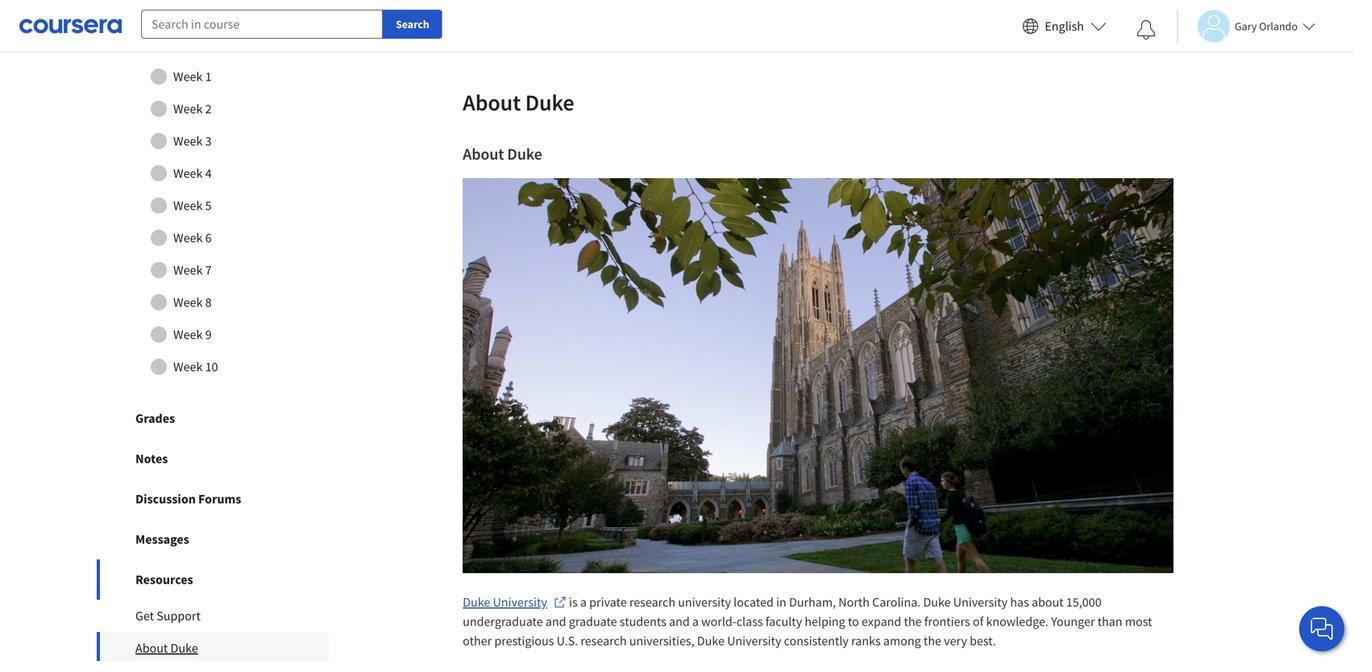 Task type: vqa. For each thing, say whether or not it's contained in the screenshot.
topmost courses,
no



Task type: describe. For each thing, give the bounding box(es) containing it.
8
[[205, 294, 212, 311]]

0 vertical spatial about duke
[[463, 88, 574, 117]]

Search in course text field
[[141, 10, 383, 39]]

week 1 link
[[112, 61, 314, 93]]

coursera image
[[19, 13, 122, 39]]

0 vertical spatial the
[[904, 614, 922, 630]]

week 6
[[173, 230, 212, 246]]

best.
[[970, 633, 997, 649]]

is a private research university located in durham, north carolina. duke university has about 15,000 undergraduate and graduate students and a world-class faculty helping to expand the frontiers of knowledge. younger than most other prestigious u.s. research universities, duke university consistently ranks among the very best.
[[463, 594, 1155, 649]]

discussion forums link
[[97, 479, 329, 519]]

gary
[[1235, 19, 1257, 33]]

6
[[205, 230, 212, 246]]

grades
[[135, 411, 175, 427]]

1 vertical spatial research
[[581, 633, 627, 649]]

frontiers
[[925, 614, 971, 630]]

15,000
[[1067, 594, 1102, 610]]

week for week 3
[[173, 133, 203, 149]]

most
[[1126, 614, 1153, 630]]

5
[[205, 198, 212, 214]]

orlando
[[1260, 19, 1298, 33]]

week 10
[[173, 359, 218, 375]]

notes
[[135, 451, 168, 467]]

week 9
[[173, 327, 212, 343]]

week for week 9
[[173, 327, 203, 343]]

show notifications image
[[1137, 20, 1156, 40]]

week 6 link
[[112, 222, 314, 254]]

has
[[1011, 594, 1030, 610]]

about duke link
[[97, 632, 329, 661]]

2 horizontal spatial university
[[954, 594, 1008, 610]]

private
[[590, 594, 627, 610]]

english
[[1045, 18, 1085, 34]]

1 vertical spatial about duke
[[463, 144, 542, 164]]

7
[[205, 262, 212, 278]]

discussion
[[135, 491, 196, 507]]

undergraduate
[[463, 614, 543, 630]]

help center image
[[1313, 619, 1332, 639]]

week for week 7
[[173, 262, 203, 278]]

2 vertical spatial about
[[135, 640, 168, 656]]

duke university
[[463, 594, 547, 610]]

2 and from the left
[[669, 614, 690, 630]]

week 8
[[173, 294, 212, 311]]

younger
[[1052, 614, 1095, 630]]

week 7
[[173, 262, 212, 278]]

prestigious
[[495, 633, 554, 649]]

chat with us image
[[1310, 616, 1335, 642]]

week for week 8
[[173, 294, 203, 311]]

graduate
[[569, 614, 617, 630]]

universities,
[[630, 633, 695, 649]]

get support
[[135, 608, 201, 624]]

gary orlando
[[1235, 19, 1298, 33]]

world-
[[702, 614, 737, 630]]

support
[[157, 608, 201, 624]]

is
[[569, 594, 578, 610]]

week 5 link
[[112, 190, 314, 222]]

students
[[620, 614, 667, 630]]

duke university link
[[463, 593, 567, 612]]

located
[[734, 594, 774, 610]]

of
[[973, 614, 984, 630]]

week for week 6
[[173, 230, 203, 246]]

4
[[205, 165, 212, 182]]

1
[[205, 69, 212, 85]]

discussion forums
[[135, 491, 241, 507]]

1 horizontal spatial research
[[630, 594, 676, 610]]



Task type: locate. For each thing, give the bounding box(es) containing it.
week left 1
[[173, 69, 203, 85]]

1 and from the left
[[546, 614, 567, 630]]

consistently
[[784, 633, 849, 649]]

and down opens in a new tab icon
[[546, 614, 567, 630]]

university up "undergraduate"
[[493, 594, 547, 610]]

a right is
[[580, 594, 587, 610]]

week 7 link
[[112, 254, 314, 286]]

8 week from the top
[[173, 294, 203, 311]]

7 week from the top
[[173, 262, 203, 278]]

ranks
[[852, 633, 881, 649]]

research down graduate
[[581, 633, 627, 649]]

week for week 4
[[173, 165, 203, 182]]

expand
[[862, 614, 902, 630]]

week left 10
[[173, 359, 203, 375]]

week 5
[[173, 198, 212, 214]]

about duke
[[463, 88, 574, 117], [463, 144, 542, 164], [135, 640, 198, 656]]

week 8 link
[[112, 286, 314, 319]]

class
[[737, 614, 763, 630]]

1 vertical spatial a
[[693, 614, 699, 630]]

9 week from the top
[[173, 327, 203, 343]]

10
[[205, 359, 218, 375]]

and up universities,
[[669, 614, 690, 630]]

10 week from the top
[[173, 359, 203, 375]]

1 week from the top
[[173, 69, 203, 85]]

research up students
[[630, 594, 676, 610]]

get
[[135, 608, 154, 624]]

week left '9'
[[173, 327, 203, 343]]

durham,
[[789, 594, 836, 610]]

week for week 2
[[173, 101, 203, 117]]

1 horizontal spatial and
[[669, 614, 690, 630]]

0 vertical spatial research
[[630, 594, 676, 610]]

0 horizontal spatial the
[[904, 614, 922, 630]]

u.s.
[[557, 633, 578, 649]]

1 vertical spatial the
[[924, 633, 942, 649]]

university down class on the bottom
[[727, 633, 782, 649]]

1 horizontal spatial the
[[924, 633, 942, 649]]

resources
[[135, 572, 193, 588]]

0 vertical spatial a
[[580, 594, 587, 610]]

1 horizontal spatial a
[[693, 614, 699, 630]]

carolina.
[[873, 594, 921, 610]]

week 1
[[173, 69, 212, 85]]

week 2
[[173, 101, 212, 117]]

english button
[[1016, 0, 1114, 52]]

week 3 link
[[112, 125, 314, 157]]

week 2 link
[[112, 93, 314, 125]]

week left 2
[[173, 101, 203, 117]]

week 3
[[173, 133, 212, 149]]

1 vertical spatial about
[[463, 144, 504, 164]]

messages link
[[97, 519, 329, 560]]

week left 8
[[173, 294, 203, 311]]

north
[[839, 594, 870, 610]]

week 10 link
[[112, 351, 314, 383]]

about
[[1032, 594, 1064, 610]]

week left 5
[[173, 198, 203, 214]]

university up of
[[954, 594, 1008, 610]]

get support link
[[97, 600, 329, 632]]

forums
[[198, 491, 241, 507]]

2
[[205, 101, 212, 117]]

1 horizontal spatial university
[[727, 633, 782, 649]]

opens in a new tab image
[[554, 596, 567, 609]]

knowledge.
[[987, 614, 1049, 630]]

week 9 link
[[112, 319, 314, 351]]

9
[[205, 327, 212, 343]]

other
[[463, 633, 492, 649]]

4 week from the top
[[173, 165, 203, 182]]

week for week 5
[[173, 198, 203, 214]]

week
[[173, 69, 203, 85], [173, 101, 203, 117], [173, 133, 203, 149], [173, 165, 203, 182], [173, 198, 203, 214], [173, 230, 203, 246], [173, 262, 203, 278], [173, 294, 203, 311], [173, 327, 203, 343], [173, 359, 203, 375]]

0 vertical spatial about
[[463, 88, 521, 117]]

resources link
[[97, 560, 329, 600]]

to
[[848, 614, 859, 630]]

search
[[396, 17, 429, 31]]

than
[[1098, 614, 1123, 630]]

very
[[944, 633, 968, 649]]

research
[[630, 594, 676, 610], [581, 633, 627, 649]]

university
[[678, 594, 731, 610]]

week left 7
[[173, 262, 203, 278]]

notes link
[[97, 439, 329, 479]]

search button
[[383, 10, 442, 39]]

the left 'very'
[[924, 633, 942, 649]]

faculty
[[766, 614, 802, 630]]

0 horizontal spatial and
[[546, 614, 567, 630]]

a down university
[[693, 614, 699, 630]]

week left 6
[[173, 230, 203, 246]]

about
[[463, 88, 521, 117], [463, 144, 504, 164], [135, 640, 168, 656]]

a
[[580, 594, 587, 610], [693, 614, 699, 630]]

0 horizontal spatial a
[[580, 594, 587, 610]]

week 4
[[173, 165, 212, 182]]

the
[[904, 614, 922, 630], [924, 633, 942, 649]]

the up among
[[904, 614, 922, 630]]

week for week 10
[[173, 359, 203, 375]]

week left 4
[[173, 165, 203, 182]]

week for week 1
[[173, 69, 203, 85]]

2 vertical spatial about duke
[[135, 640, 198, 656]]

university
[[493, 594, 547, 610], [954, 594, 1008, 610], [727, 633, 782, 649]]

3 week from the top
[[173, 133, 203, 149]]

2 week from the top
[[173, 101, 203, 117]]

helping
[[805, 614, 846, 630]]

among
[[884, 633, 921, 649]]

week 4 link
[[112, 157, 314, 190]]

0 horizontal spatial university
[[493, 594, 547, 610]]

gary orlando button
[[1177, 10, 1316, 42]]

in
[[777, 594, 787, 610]]

3
[[205, 133, 212, 149]]

5 week from the top
[[173, 198, 203, 214]]

6 week from the top
[[173, 230, 203, 246]]

messages
[[135, 531, 189, 548]]

0 horizontal spatial research
[[581, 633, 627, 649]]

grades link
[[97, 398, 329, 439]]

and
[[546, 614, 567, 630], [669, 614, 690, 630]]

week left 3
[[173, 133, 203, 149]]

duke
[[525, 88, 574, 117], [507, 144, 542, 164], [463, 594, 490, 610], [924, 594, 951, 610], [697, 633, 725, 649], [171, 640, 198, 656]]



